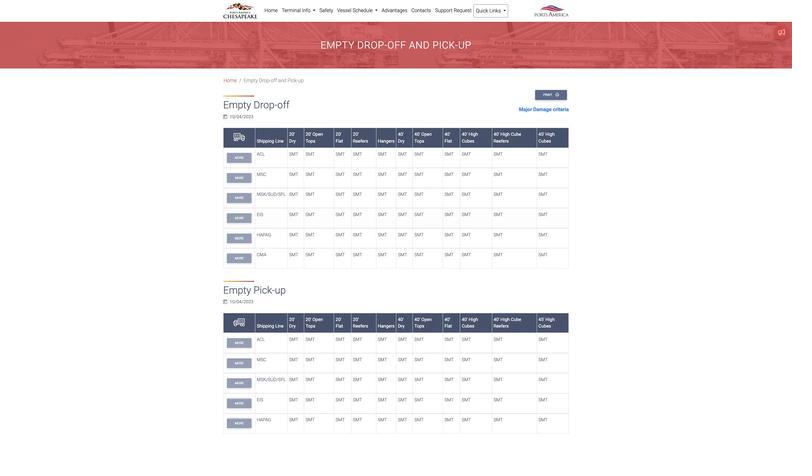 Task type: vqa. For each thing, say whether or not it's contained in the screenshot.
top the 20' open tops
yes



Task type: describe. For each thing, give the bounding box(es) containing it.
support request link
[[433, 4, 474, 17]]

damage
[[534, 106, 552, 112]]

1 20' flat from the top
[[336, 132, 343, 144]]

1 vertical spatial up
[[298, 78, 304, 84]]

1 line from the top
[[275, 139, 284, 144]]

1 eis from the top
[[257, 212, 263, 217]]

1 20' open tops from the top
[[306, 132, 323, 144]]

empty pick-up
[[223, 284, 286, 296]]

1 shipping line from the top
[[257, 139, 284, 144]]

1 horizontal spatial home link
[[263, 4, 280, 17]]

2 hapag from the top
[[257, 418, 271, 423]]

quick
[[476, 8, 489, 14]]

contacts
[[412, 7, 431, 13]]

2 vertical spatial off
[[278, 99, 290, 111]]

empty drop-off
[[223, 99, 290, 111]]

vessel schedule
[[337, 7, 374, 13]]

1 hangers from the top
[[378, 139, 395, 144]]

info
[[302, 7, 311, 13]]

print
[[544, 93, 553, 97]]

1 40' dry from the top
[[398, 132, 405, 144]]

support request
[[435, 7, 472, 13]]

safety
[[320, 7, 333, 13]]

2 40' high cubes from the top
[[462, 317, 478, 329]]

terminal info link
[[280, 4, 318, 17]]

0 horizontal spatial and
[[278, 78, 287, 84]]

home for the bottom home "link"
[[224, 78, 237, 84]]

0 horizontal spatial pick-
[[254, 284, 275, 296]]

2 40' dry from the top
[[398, 317, 405, 329]]

2 45' from the top
[[539, 317, 545, 322]]

quick links
[[476, 8, 502, 14]]

2 acl from the top
[[257, 337, 265, 342]]

0 vertical spatial drop-
[[358, 39, 388, 51]]

2 40' flat from the top
[[445, 317, 452, 329]]

print image
[[556, 93, 559, 96]]

cma
[[257, 252, 267, 258]]

2 20' reefers from the top
[[353, 317, 368, 329]]

schedule
[[353, 7, 373, 13]]

1 cube from the top
[[511, 132, 522, 137]]

2 20' open tops from the top
[[306, 317, 323, 329]]

terminal
[[282, 7, 301, 13]]

1 40' high cube reefers from the top
[[494, 132, 522, 144]]

request
[[454, 7, 472, 13]]



Task type: locate. For each thing, give the bounding box(es) containing it.
45'
[[539, 132, 545, 137], [539, 317, 545, 322]]

0 vertical spatial calendar day image
[[223, 115, 227, 119]]

empty
[[321, 39, 355, 51], [244, 78, 258, 84], [223, 99, 251, 111], [223, 284, 251, 296]]

reefers
[[353, 139, 368, 144], [494, 139, 509, 144], [353, 324, 368, 329], [494, 324, 509, 329]]

cubes
[[462, 139, 475, 144], [539, 139, 551, 144], [462, 324, 475, 329], [539, 324, 551, 329]]

1 hapag from the top
[[257, 232, 271, 238]]

0 vertical spatial home
[[265, 7, 278, 13]]

1 calendar day image from the top
[[223, 115, 227, 119]]

10/04/2023 for 2nd calendar day icon
[[230, 300, 254, 305]]

empty drop-off and pick-up
[[321, 39, 472, 51], [244, 78, 304, 84]]

1 vertical spatial calendar day image
[[223, 300, 227, 304]]

0 horizontal spatial home
[[224, 78, 237, 84]]

2 msc from the top
[[257, 357, 266, 363]]

high
[[469, 132, 478, 137], [501, 132, 510, 137], [546, 132, 555, 137], [469, 317, 478, 322], [501, 317, 510, 322], [546, 317, 555, 322]]

home for the rightmost home "link"
[[265, 7, 278, 13]]

msk/sud/sfl
[[257, 192, 286, 197], [257, 377, 286, 383]]

2 hangers from the top
[[378, 324, 395, 329]]

major damage criteria
[[519, 106, 569, 112]]

20' reefers
[[353, 132, 368, 144], [353, 317, 368, 329]]

1 acl from the top
[[257, 152, 265, 157]]

10/04/2023 down empty drop-off
[[230, 114, 254, 120]]

0 vertical spatial msk/sud/sfl
[[257, 192, 286, 197]]

1 vertical spatial 40' high cubes
[[462, 317, 478, 329]]

2 10/04/2023 from the top
[[230, 300, 254, 305]]

dry
[[289, 139, 296, 144], [398, 139, 405, 144], [289, 324, 296, 329], [398, 324, 405, 329]]

2 calendar day image from the top
[[223, 300, 227, 304]]

pick-
[[433, 39, 459, 51], [288, 78, 298, 84], [254, 284, 275, 296]]

0 vertical spatial off
[[388, 39, 407, 51]]

2 45' high cubes from the top
[[539, 317, 555, 329]]

0 vertical spatial 20' dry
[[289, 132, 296, 144]]

2 msk/sud/sfl from the top
[[257, 377, 286, 383]]

flat
[[336, 139, 343, 144], [445, 139, 452, 144], [336, 324, 343, 329], [445, 324, 452, 329]]

1 vertical spatial 40' dry
[[398, 317, 405, 329]]

0 vertical spatial 45'
[[539, 132, 545, 137]]

1 40' flat from the top
[[445, 132, 452, 144]]

10/04/2023 down empty pick-up
[[230, 300, 254, 305]]

0 horizontal spatial empty drop-off and pick-up
[[244, 78, 304, 84]]

0 vertical spatial up
[[459, 39, 472, 51]]

1 vertical spatial line
[[275, 324, 284, 329]]

smt
[[289, 152, 298, 157], [306, 152, 315, 157], [336, 152, 345, 157], [353, 152, 362, 157], [378, 152, 387, 157], [398, 152, 407, 157], [415, 152, 424, 157], [445, 152, 454, 157], [462, 152, 471, 157], [494, 152, 503, 157], [539, 152, 548, 157], [289, 172, 298, 177], [306, 172, 315, 177], [336, 172, 345, 177], [353, 172, 362, 177], [378, 172, 387, 177], [398, 172, 407, 177], [415, 172, 424, 177], [445, 172, 454, 177], [462, 172, 471, 177], [494, 172, 503, 177], [539, 172, 548, 177], [289, 192, 298, 197], [306, 192, 315, 197], [336, 192, 345, 197], [353, 192, 362, 197], [378, 192, 387, 197], [398, 192, 407, 197], [415, 192, 424, 197], [445, 192, 454, 197], [462, 192, 471, 197], [494, 192, 503, 197], [539, 192, 548, 197], [289, 212, 298, 217], [306, 212, 315, 217], [336, 212, 345, 217], [353, 212, 362, 217], [378, 212, 387, 217], [398, 212, 407, 217], [415, 212, 424, 217], [445, 212, 454, 217], [462, 212, 471, 217], [494, 212, 503, 217], [539, 212, 548, 217], [289, 232, 298, 238], [306, 232, 315, 238], [336, 232, 345, 238], [353, 232, 362, 238], [378, 232, 387, 238], [398, 232, 407, 238], [415, 232, 424, 238], [445, 232, 454, 238], [462, 232, 471, 238], [494, 232, 503, 238], [539, 232, 548, 238], [289, 252, 298, 258], [306, 252, 315, 258], [336, 252, 345, 258], [353, 252, 362, 258], [378, 252, 387, 258], [398, 252, 407, 258], [415, 252, 424, 258], [445, 252, 454, 258], [462, 252, 471, 258], [494, 252, 503, 258], [539, 252, 548, 258], [289, 337, 298, 342], [306, 337, 315, 342], [336, 337, 345, 342], [353, 337, 362, 342], [378, 337, 387, 342], [398, 337, 407, 342], [415, 337, 424, 342], [445, 337, 454, 342], [462, 337, 471, 342], [494, 337, 503, 342], [539, 337, 548, 342], [289, 357, 298, 363], [306, 357, 315, 363], [336, 357, 345, 363], [353, 357, 362, 363], [378, 357, 387, 363], [398, 357, 407, 363], [415, 357, 424, 363], [445, 357, 454, 363], [462, 357, 471, 363], [494, 357, 503, 363], [539, 357, 548, 363], [289, 377, 298, 383], [306, 377, 315, 383], [336, 377, 345, 383], [353, 377, 362, 383], [378, 377, 387, 383], [398, 377, 407, 383], [415, 377, 424, 383], [445, 377, 454, 383], [462, 377, 471, 383], [494, 377, 503, 383], [539, 377, 548, 383], [289, 397, 298, 403], [306, 397, 315, 403], [336, 397, 345, 403], [353, 397, 362, 403], [378, 397, 387, 403], [398, 397, 407, 403], [415, 397, 424, 403], [445, 397, 454, 403], [462, 397, 471, 403], [494, 397, 503, 403], [539, 397, 548, 403], [289, 418, 298, 423], [306, 418, 315, 423], [336, 418, 345, 423], [353, 418, 362, 423], [378, 418, 387, 423], [398, 418, 407, 423], [415, 418, 424, 423], [445, 418, 454, 423], [462, 418, 471, 423], [494, 418, 503, 423], [539, 418, 548, 423]]

msc
[[257, 172, 266, 177], [257, 357, 266, 363]]

1 vertical spatial 20' open tops
[[306, 317, 323, 329]]

up
[[459, 39, 472, 51], [298, 78, 304, 84], [275, 284, 286, 296]]

2 line from the top
[[275, 324, 284, 329]]

0 vertical spatial 20' flat
[[336, 132, 343, 144]]

0 vertical spatial acl
[[257, 152, 265, 157]]

calendar day image
[[223, 115, 227, 119], [223, 300, 227, 304]]

0 vertical spatial eis
[[257, 212, 263, 217]]

criteria
[[553, 106, 569, 112]]

cube
[[511, 132, 522, 137], [511, 317, 522, 322]]

vessel schedule link
[[335, 4, 380, 17]]

1 vertical spatial 45'
[[539, 317, 545, 322]]

2 horizontal spatial off
[[388, 39, 407, 51]]

home
[[265, 7, 278, 13], [224, 78, 237, 84]]

hapag
[[257, 232, 271, 238], [257, 418, 271, 423]]

40' high cube reefers
[[494, 132, 522, 144], [494, 317, 522, 329]]

0 vertical spatial 40' flat
[[445, 132, 452, 144]]

0 vertical spatial shipping
[[257, 139, 274, 144]]

1 vertical spatial 40' open tops
[[415, 317, 432, 329]]

advantages link
[[380, 4, 410, 17]]

0 horizontal spatial home link
[[224, 78, 237, 84]]

links
[[490, 8, 501, 14]]

1 vertical spatial acl
[[257, 337, 265, 342]]

0 vertical spatial and
[[409, 39, 430, 51]]

vessel
[[337, 7, 352, 13]]

1 vertical spatial 20' dry
[[289, 317, 296, 329]]

1 vertical spatial cube
[[511, 317, 522, 322]]

1 horizontal spatial and
[[409, 39, 430, 51]]

40'
[[398, 132, 404, 137], [415, 132, 421, 137], [445, 132, 451, 137], [462, 132, 468, 137], [494, 132, 500, 137], [398, 317, 404, 322], [415, 317, 421, 322], [445, 317, 451, 322], [462, 317, 468, 322], [494, 317, 500, 322]]

1 45' from the top
[[539, 132, 545, 137]]

0 vertical spatial cube
[[511, 132, 522, 137]]

major
[[519, 106, 532, 112]]

10/04/2023
[[230, 114, 254, 120], [230, 300, 254, 305]]

0 vertical spatial hapag
[[257, 232, 271, 238]]

2 horizontal spatial up
[[459, 39, 472, 51]]

40' dry
[[398, 132, 405, 144], [398, 317, 405, 329]]

safety link
[[318, 4, 335, 17]]

0 vertical spatial 10/04/2023
[[230, 114, 254, 120]]

2 40' open tops from the top
[[415, 317, 432, 329]]

0 vertical spatial 20' open tops
[[306, 132, 323, 144]]

1 vertical spatial 20' flat
[[336, 317, 343, 329]]

0 vertical spatial 40' open tops
[[415, 132, 432, 144]]

acl
[[257, 152, 265, 157], [257, 337, 265, 342]]

1 vertical spatial 40' flat
[[445, 317, 452, 329]]

1 vertical spatial msc
[[257, 357, 266, 363]]

0 vertical spatial pick-
[[433, 39, 459, 51]]

shipping line
[[257, 139, 284, 144], [257, 324, 284, 329]]

0 vertical spatial 40' high cube reefers
[[494, 132, 522, 144]]

line
[[275, 139, 284, 144], [275, 324, 284, 329]]

20' flat
[[336, 132, 343, 144], [336, 317, 343, 329]]

40' open tops
[[415, 132, 432, 144], [415, 317, 432, 329]]

0 horizontal spatial up
[[275, 284, 286, 296]]

1 shipping from the top
[[257, 139, 274, 144]]

2 20' flat from the top
[[336, 317, 343, 329]]

1 vertical spatial 20' reefers
[[353, 317, 368, 329]]

1 vertical spatial shipping line
[[257, 324, 284, 329]]

1 msc from the top
[[257, 172, 266, 177]]

2 vertical spatial drop-
[[254, 99, 278, 111]]

40' high cubes
[[462, 132, 478, 144], [462, 317, 478, 329]]

1 vertical spatial drop-
[[259, 78, 271, 84]]

1 vertical spatial 45' high cubes
[[539, 317, 555, 329]]

0 vertical spatial empty drop-off and pick-up
[[321, 39, 472, 51]]

2 40' high cube reefers from the top
[[494, 317, 522, 329]]

off
[[388, 39, 407, 51], [271, 78, 277, 84], [278, 99, 290, 111]]

print link
[[536, 90, 567, 100]]

1 40' high cubes from the top
[[462, 132, 478, 144]]

0 vertical spatial 45' high cubes
[[539, 132, 555, 144]]

quick links link
[[474, 4, 508, 17]]

1 20' dry from the top
[[289, 132, 296, 144]]

support
[[435, 7, 453, 13]]

1 vertical spatial empty drop-off and pick-up
[[244, 78, 304, 84]]

1 vertical spatial home link
[[224, 78, 237, 84]]

1 horizontal spatial up
[[298, 78, 304, 84]]

eis
[[257, 212, 263, 217], [257, 397, 263, 403]]

terminal info
[[282, 7, 312, 13]]

0 vertical spatial hangers
[[378, 139, 395, 144]]

0 vertical spatial 40' dry
[[398, 132, 405, 144]]

shipping
[[257, 139, 274, 144], [257, 324, 274, 329]]

hangers
[[378, 139, 395, 144], [378, 324, 395, 329]]

0 vertical spatial msc
[[257, 172, 266, 177]]

0 vertical spatial home link
[[263, 4, 280, 17]]

1 vertical spatial hangers
[[378, 324, 395, 329]]

1 40' open tops from the top
[[415, 132, 432, 144]]

1 10/04/2023 from the top
[[230, 114, 254, 120]]

and
[[409, 39, 430, 51], [278, 78, 287, 84]]

major damage criteria link
[[519, 106, 569, 113]]

2 horizontal spatial pick-
[[433, 39, 459, 51]]

1 horizontal spatial home
[[265, 7, 278, 13]]

0 vertical spatial 40' high cubes
[[462, 132, 478, 144]]

advantages
[[382, 7, 408, 13]]

home link
[[263, 4, 280, 17], [224, 78, 237, 84]]

20' dry
[[289, 132, 296, 144], [289, 317, 296, 329]]

drop-
[[358, 39, 388, 51], [259, 78, 271, 84], [254, 99, 278, 111]]

2 shipping from the top
[[257, 324, 274, 329]]

1 45' high cubes from the top
[[539, 132, 555, 144]]

10/04/2023 for second calendar day icon from the bottom of the page
[[230, 114, 254, 120]]

open
[[313, 132, 323, 137], [422, 132, 432, 137], [313, 317, 323, 322], [422, 317, 432, 322]]

40' flat
[[445, 132, 452, 144], [445, 317, 452, 329]]

tops
[[306, 139, 316, 144], [415, 139, 425, 144], [306, 324, 316, 329], [415, 324, 425, 329]]

1 vertical spatial 10/04/2023
[[230, 300, 254, 305]]

2 shipping line from the top
[[257, 324, 284, 329]]

1 horizontal spatial off
[[278, 99, 290, 111]]

20'
[[289, 132, 295, 137], [306, 132, 312, 137], [336, 132, 342, 137], [353, 132, 359, 137], [289, 317, 295, 322], [306, 317, 312, 322], [336, 317, 342, 322], [353, 317, 359, 322]]

1 horizontal spatial empty drop-off and pick-up
[[321, 39, 472, 51]]

45' high cubes
[[539, 132, 555, 144], [539, 317, 555, 329]]

1 vertical spatial eis
[[257, 397, 263, 403]]

1 vertical spatial off
[[271, 78, 277, 84]]

1 vertical spatial 40' high cube reefers
[[494, 317, 522, 329]]

1 vertical spatial hapag
[[257, 418, 271, 423]]

2 cube from the top
[[511, 317, 522, 322]]

1 vertical spatial pick-
[[288, 78, 298, 84]]

0 vertical spatial 20' reefers
[[353, 132, 368, 144]]

home inside home "link"
[[265, 7, 278, 13]]

2 vertical spatial pick-
[[254, 284, 275, 296]]

1 msk/sud/sfl from the top
[[257, 192, 286, 197]]

1 20' reefers from the top
[[353, 132, 368, 144]]

0 horizontal spatial off
[[271, 78, 277, 84]]

1 horizontal spatial pick-
[[288, 78, 298, 84]]

1 vertical spatial home
[[224, 78, 237, 84]]

20' open tops
[[306, 132, 323, 144], [306, 317, 323, 329]]

2 eis from the top
[[257, 397, 263, 403]]

0 vertical spatial line
[[275, 139, 284, 144]]

2 20' dry from the top
[[289, 317, 296, 329]]

0 vertical spatial shipping line
[[257, 139, 284, 144]]

1 vertical spatial shipping
[[257, 324, 274, 329]]

2 vertical spatial up
[[275, 284, 286, 296]]

1 vertical spatial and
[[278, 78, 287, 84]]

1 vertical spatial msk/sud/sfl
[[257, 377, 286, 383]]

contacts link
[[410, 4, 433, 17]]



